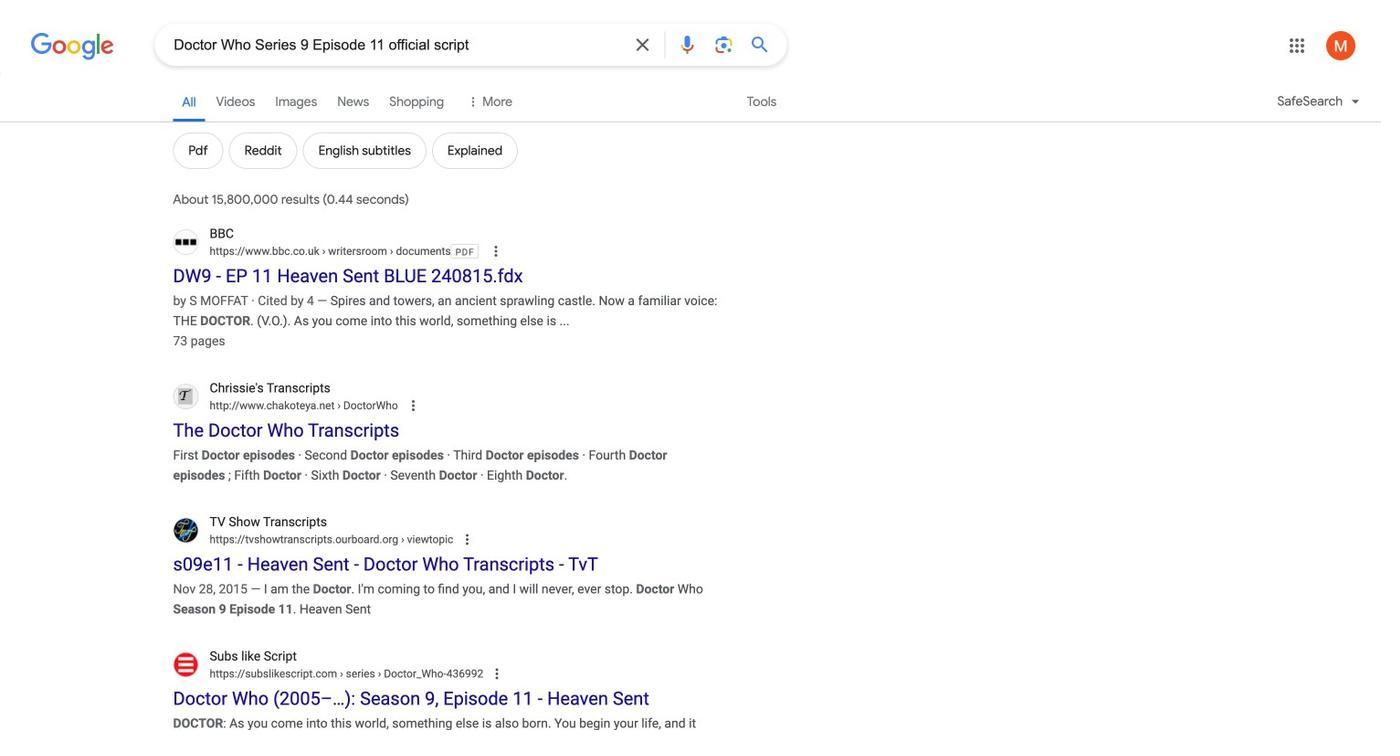 Task type: vqa. For each thing, say whether or not it's contained in the screenshot.
13028 Valley Blvd, La Puente, CA 91746 button on the left
no



Task type: describe. For each thing, give the bounding box(es) containing it.
search by image image
[[713, 34, 735, 56]]

google image
[[30, 33, 114, 60]]



Task type: locate. For each thing, give the bounding box(es) containing it.
search by voice image
[[676, 34, 698, 56]]

Search text field
[[174, 35, 621, 58]]

None text field
[[210, 397, 398, 414], [398, 533, 453, 546], [210, 397, 398, 414], [398, 533, 453, 546]]

navigation
[[0, 80, 1382, 180]]

None search field
[[0, 23, 787, 66]]

None text field
[[210, 243, 451, 260], [319, 245, 451, 258], [335, 399, 398, 412], [210, 532, 453, 548], [210, 666, 483, 682], [337, 668, 483, 680], [210, 243, 451, 260], [319, 245, 451, 258], [335, 399, 398, 412], [210, 532, 453, 548], [210, 666, 483, 682], [337, 668, 483, 680]]



